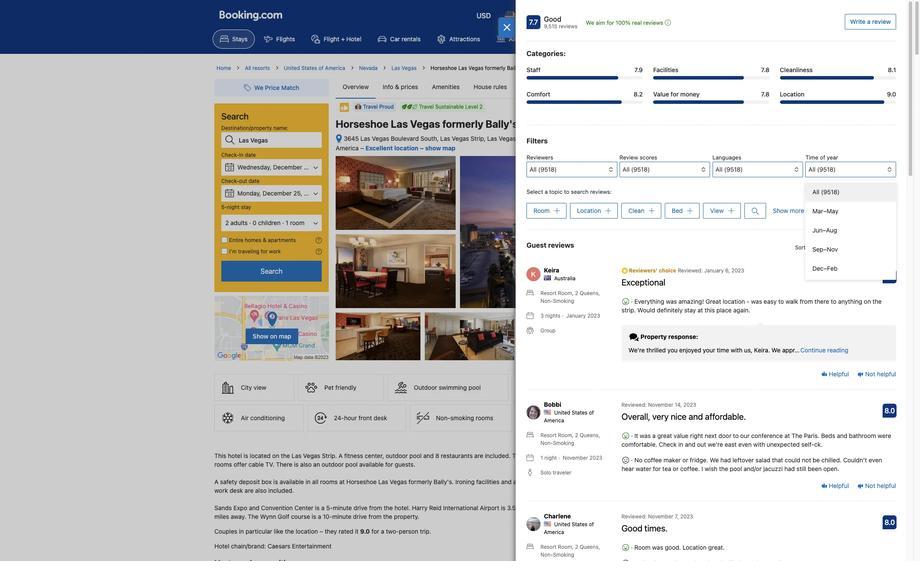 Task type: vqa. For each thing, say whether or not it's contained in the screenshot.


Task type: locate. For each thing, give the bounding box(es) containing it.
were for it was a great value right next door to our conference at the paris. beds and bathroom were comfortable. check in and out we're east even with unexpected self-ck.
[[878, 432, 891, 440]]

were for it was a great value right next door to our conference at the paris. beds and bathroom were comfortable. check in and out we're east even with …
[[640, 206, 652, 213]]

5- inside the search section
[[221, 204, 227, 210]]

0 horizontal spatial formerly
[[409, 478, 432, 486]]

next inside it was a great value right next door to our conference at the paris. beds and bathroom were comfortable. check in and out we're east even with unexpected self-ck.
[[705, 432, 717, 440]]

it down baggage
[[634, 432, 638, 440]]

valign  initial image
[[339, 102, 350, 113]]

1 vertical spatial location
[[723, 298, 745, 305]]

0 horizontal spatial good
[[544, 15, 561, 23]]

1 not from the top
[[865, 370, 875, 378]]

1 vertical spatial were
[[878, 432, 891, 440]]

work inside the search section
[[269, 248, 281, 255]]

scored 7.7 element
[[527, 15, 540, 29], [670, 166, 684, 180]]

door up bed on the right
[[666, 192, 678, 199]]

date for check-in date
[[245, 152, 256, 158]]

check left '…' at the top right
[[622, 213, 638, 220]]

from
[[800, 298, 813, 305], [369, 504, 382, 512], [369, 513, 382, 521]]

of inside 3645 las vegas boulevard south, las vegas strip, las vegas, nv 89109, united states of america
[[590, 135, 596, 142]]

7.8 for value for money
[[761, 90, 769, 98]]

conference for unexpected
[[751, 432, 783, 440]]

· left 0
[[249, 219, 251, 227]]

drive
[[354, 504, 367, 512], [353, 513, 367, 521]]

1 vertical spatial reviewed:
[[622, 402, 647, 408]]

0 horizontal spatial even
[[615, 219, 628, 226]]

great right the search
[[608, 192, 622, 199]]

show more button
[[773, 203, 804, 219]]

with left us,
[[731, 347, 743, 354]]

2 8.0 from the top
[[885, 519, 895, 527]]

0 vertical spatial we
[[586, 19, 594, 26]]

easy
[[764, 298, 777, 305]]

and down the reviews:
[[601, 206, 611, 213]]

we're inside it was a great value right next door to our conference at the paris. beds and bathroom were comfortable. check in and out we're east even with unexpected self-ck.
[[708, 441, 723, 448]]

(9518)
[[538, 166, 557, 173], [631, 166, 650, 173], [724, 166, 743, 173], [817, 166, 836, 173], [821, 188, 840, 196]]

las right the '3645'
[[360, 135, 370, 142]]

show for show on map
[[253, 332, 268, 340]]

stay inside "everything was amazing! great location - was easy to walk from there to anything on the strip. would definitely stay at this place again."
[[684, 307, 696, 314]]

1 8.0 from the top
[[885, 407, 895, 415]]

in inside it was a great value right next door to our conference at the paris. beds and bathroom were comfortable. check in and out we're east even with …
[[640, 213, 645, 220]]

location up the "entertainment" at the left bottom
[[296, 528, 318, 535]]

0 vertical spatial we're
[[587, 219, 601, 226]]

2 vertical spatial horseshoe
[[346, 478, 377, 486]]

4 all (9518) button from the left
[[805, 162, 896, 177]]

1 vertical spatial right
[[690, 432, 703, 440]]

with for unexpected
[[753, 441, 765, 448]]

entire homes & apartments
[[229, 237, 296, 243]]

pool down leftover
[[730, 465, 742, 473]]

included. down the box
[[268, 487, 294, 494]]

comfortable.
[[587, 213, 620, 220], [622, 441, 657, 448]]

out up fridge.
[[697, 441, 706, 448]]

was inside it was a great value right next door to our conference at the paris. beds and bathroom were comfortable. check in and out we're east even with …
[[592, 192, 602, 199]]

1 horizontal spatial 5-
[[326, 504, 333, 512]]

1 7.8 from the top
[[761, 66, 769, 73]]

0 horizontal spatial map
[[279, 332, 291, 340]]

categories:
[[527, 50, 566, 57]]

0 vertical spatial on
[[864, 298, 871, 305]]

our up leftover
[[740, 432, 750, 440]]

comfortable. inside it was a great value right next door to our conference at the paris. beds and bathroom were comfortable. check in and out we're east even with …
[[587, 213, 620, 220]]

the inside it was a great value right next door to our conference at the paris. beds and bathroom were comfortable. check in and out we're east even with …
[[642, 199, 652, 206]]

1 vertical spatial not helpful button
[[857, 482, 896, 490]]

unexpected
[[767, 441, 800, 448]]

in up center
[[306, 478, 310, 486]]

not for 2nd not helpful button
[[865, 482, 875, 489]]

with left '…' at the top right
[[629, 219, 640, 226]]

amenities link
[[425, 76, 467, 98]]

all
[[245, 65, 251, 71], [530, 166, 537, 173], [623, 166, 630, 173], [716, 166, 723, 173], [809, 166, 816, 173], [812, 188, 819, 196]]

by:
[[827, 245, 835, 251]]

all (9518) down reviewers on the right of the page
[[530, 166, 557, 173]]

had down could
[[784, 465, 795, 473]]

rated good element for scored 7.7 element to the bottom
[[583, 165, 667, 175]]

it for it was a great value right next door to our conference at the paris. beds and bathroom were comfortable. check in and out we're east even with unexpected self-ck.
[[634, 432, 638, 440]]

1 horizontal spatial formerly
[[442, 118, 483, 130]]

check
[[622, 213, 638, 220], [659, 441, 677, 448]]

great inside it was a great value right next door to our conference at the paris. beds and bathroom were comfortable. check in and out we're east even with …
[[608, 192, 622, 199]]

harry
[[412, 504, 428, 512]]

december for wednesday,
[[273, 163, 302, 171]]

0 vertical spatial map
[[443, 144, 456, 152]]

room down good times.
[[634, 544, 651, 551]]

1 horizontal spatial out
[[657, 213, 666, 220]]

city
[[241, 384, 252, 391]]

reviews right guest in the right of the page
[[548, 241, 574, 249]]

0 horizontal spatial east
[[603, 219, 614, 226]]

bally's.
[[434, 478, 454, 486]]

pool inside no coffee maker or fridge. we had leftover salad that could not be chilled. couldn't even hear water for tea or coffee. i wish the pool and/or jacuzzi had still been open.
[[730, 465, 742, 473]]

bathroom inside it was a great value right next door to our conference at the paris. beds and bathroom were comfortable. check in and out we're east even with unexpected self-ck.
[[849, 432, 876, 440]]

2 helpful button from the top
[[821, 482, 849, 490]]

cable
[[249, 461, 264, 468]]

all (9518) for languages
[[716, 166, 743, 173]]

night inside the search section
[[227, 204, 239, 210]]

a inside it was a great value right next door to our conference at the paris. beds and bathroom were comfortable. check in and out we're east even with unexpected self-ck.
[[652, 432, 656, 440]]

december for monday,
[[263, 190, 292, 197]]

1 vertical spatial conference
[[751, 432, 783, 440]]

all for review scores
[[623, 166, 630, 173]]

info & prices
[[383, 83, 418, 90]]

for inside no coffee maker or fridge. we had leftover salad that could not be chilled. couldn't even hear water for tea or coffee. i wish the pool and/or jacuzzi had still been open.
[[653, 465, 661, 473]]

rooms inside 'button'
[[476, 414, 493, 422]]

miles
[[214, 513, 229, 521]]

1 horizontal spatial room
[[634, 544, 651, 551]]

was for it was a great value right next door to our conference at the paris. beds and bathroom were comfortable. check in and out we're east even with …
[[592, 192, 602, 199]]

0 vertical spatial not
[[865, 370, 875, 378]]

5- up 10-
[[326, 504, 333, 512]]

non-
[[436, 414, 450, 422]]

2 scored 8.0 element from the top
[[883, 516, 897, 530]]

9,515 for scored 7.7 element to the bottom
[[633, 174, 646, 181]]

2 vertical spatial november
[[648, 514, 673, 520]]

date
[[245, 152, 256, 158], [249, 178, 260, 184]]

9,515 down review scores
[[633, 174, 646, 181]]

great inside it was a great value right next door to our conference at the paris. beds and bathroom were comfortable. check in and out we're east even with unexpected self-ck.
[[657, 432, 672, 440]]

all inside this hotel is located on the las vegas strip. a fitness center, outdoor pool and 8 restaurants are included. the rooms offer cable tv. there is also an outdoor pool available for guests. a safety deposit box is available in all rooms at horseshoe las vegas formerly bally's. ironing facilities and a work desk are also included. sands expo and convention center is a 5-minute drive from the hotel. harry reid international airport is 3.5 miles away. the wynn golf course is a 10-minute drive from the property.
[[312, 478, 318, 486]]

2 all (9518) button from the left
[[620, 162, 710, 177]]

1 vertical spatial not
[[865, 482, 875, 489]]

1 vertical spatial stay
[[684, 307, 696, 314]]

1 vertical spatial date
[[249, 178, 260, 184]]

keira.
[[754, 347, 770, 354]]

…
[[642, 219, 646, 226]]

door for …
[[666, 192, 678, 199]]

rated good element
[[544, 14, 577, 24], [583, 165, 667, 175]]

it was a great value right next door to our conference at the paris. beds and bathroom were comfortable. check in and out we're east even with …
[[587, 192, 678, 226]]

2 right level
[[480, 103, 483, 110]]

all for languages
[[716, 166, 723, 173]]

reviewers' choice
[[628, 268, 676, 274]]

1 horizontal spatial beds
[[821, 432, 835, 440]]

0 horizontal spatial we're
[[587, 219, 601, 226]]

1 vertical spatial search
[[261, 267, 283, 275]]

conference inside it was a great value right next door to our conference at the paris. beds and bathroom were comfortable. check in and out we're east even with …
[[604, 199, 633, 206]]

staff
[[527, 66, 541, 73]]

2 vertical spatial good
[[622, 524, 642, 534]]

we're for unexpected
[[708, 441, 723, 448]]

list your property
[[554, 12, 611, 20]]

0 vertical spatial east
[[603, 219, 614, 226]]

show inside the search section
[[253, 332, 268, 340]]

conference inside it was a great value right next door to our conference at the paris. beds and bathroom were comfortable. check in and out we're east even with unexpected self-ck.
[[751, 432, 783, 440]]

0 horizontal spatial comfortable.
[[587, 213, 620, 220]]

25,
[[293, 190, 302, 197]]

door inside it was a great value right next door to our conference at the paris. beds and bathroom were comfortable. check in and out we're east even with unexpected self-ck.
[[718, 432, 731, 440]]

reviewed: up 'overall,'
[[622, 402, 647, 408]]

not helpful
[[864, 370, 896, 378], [864, 482, 896, 489]]

place
[[717, 307, 732, 314]]

in up wednesday,
[[239, 152, 243, 158]]

search
[[571, 188, 589, 195]]

an
[[313, 461, 320, 468]]

0 horizontal spatial are
[[245, 487, 254, 494]]

america down the '3645'
[[336, 144, 359, 152]]

1 all (9518) button from the left
[[527, 162, 617, 177]]

0 horizontal spatial available
[[280, 478, 304, 486]]

formerly for horseshoe las vegas formerly bally's (resort) (usa) deals
[[485, 65, 506, 71]]

america
[[325, 65, 345, 71], [336, 144, 359, 152], [544, 418, 564, 424], [544, 529, 564, 536]]

8.0 for good times.
[[885, 519, 895, 527]]

reviewers'
[[629, 268, 658, 274]]

bathroom inside it was a great value right next door to our conference at the paris. beds and bathroom were comfortable. check in and out we're east even with …
[[613, 206, 638, 213]]

out for it was a great value right next door to our conference at the paris. beds and bathroom were comfortable. check in and out we're east even with unexpected self-ck.
[[697, 441, 706, 448]]

0 vertical spatial available
[[359, 461, 384, 468]]

we up "wish"
[[710, 457, 719, 464]]

united inside 3645 las vegas boulevard south, las vegas strip, las vegas, nv 89109, united states of america
[[551, 135, 569, 142]]

2 check- from the top
[[221, 178, 239, 184]]

reviewed: for times.
[[622, 514, 647, 520]]

car rentals link
[[371, 30, 428, 49]]

0 vertical spatial stay
[[241, 204, 251, 210]]

our for unexpected
[[740, 432, 750, 440]]

0 horizontal spatial work
[[214, 487, 228, 494]]

languages
[[713, 154, 741, 161]]

paris. inside it was a great value right next door to our conference at the paris. beds and bathroom were comfortable. check in and out we're east even with …
[[653, 199, 668, 206]]

in right wifi
[[552, 384, 557, 391]]

0 horizontal spatial also
[[255, 487, 267, 494]]

bathroom for it was a great value right next door to our conference at the paris. beds and bathroom were comfortable. check in and out we're east even with …
[[613, 206, 638, 213]]

0 vertical spatial good 9,515 reviews
[[544, 15, 577, 30]]

united states of america for good
[[544, 521, 594, 536]]

great for it was a great value right next door to our conference at the paris. beds and bathroom were comfortable. check in and out we're east even with …
[[608, 192, 622, 199]]

9,515 for the top scored 7.7 element
[[544, 23, 557, 30]]

with inside it was a great value right next door to our conference at the paris. beds and bathroom were comfortable. check in and out we're east even with unexpected self-ck.
[[753, 441, 765, 448]]

0 vertical spatial helpful
[[877, 370, 896, 378]]

great down storage
[[657, 432, 672, 440]]

out inside it was a great value right next door to our conference at the paris. beds and bathroom were comfortable. check in and out we're east even with unexpected self-ck.
[[697, 441, 706, 448]]

paris. inside it was a great value right next door to our conference at the paris. beds and bathroom were comfortable. check in and out we're east even with unexpected self-ck.
[[804, 432, 819, 440]]

formerly up house rules
[[485, 65, 506, 71]]

clean
[[628, 207, 644, 214]]

1 helpful from the top
[[827, 370, 849, 378]]

sign in
[[663, 12, 682, 19]]

0 vertical spatial desk
[[374, 414, 387, 422]]

scored 8.0 element for good times.
[[883, 516, 897, 530]]

cleanliness 8.1 meter
[[780, 76, 896, 80]]

0 vertical spatial not helpful button
[[857, 370, 896, 379]]

2 adults · 0 children · 1 room
[[225, 219, 304, 227]]

anything
[[838, 298, 862, 305]]

out inside it was a great value right next door to our conference at the paris. beds and bathroom were comfortable. check in and out we're east even with …
[[657, 213, 666, 220]]

november for good
[[648, 514, 673, 520]]

beds inside it was a great value right next door to our conference at the paris. beds and bathroom were comfortable. check in and out we're east even with unexpected self-ck.
[[821, 432, 835, 440]]

map inside the search section
[[279, 332, 291, 340]]

1 horizontal spatial hotel
[[346, 35, 361, 43]]

reviewers
[[527, 154, 553, 161]]

right for unexpected
[[690, 432, 703, 440]]

all down review on the top right
[[623, 166, 630, 173]]

right down overall, very nice and affordable.
[[690, 432, 703, 440]]

were inside it was a great value right next door to our conference at the paris. beds and bathroom were comfortable. check in and out we're east even with …
[[640, 206, 652, 213]]

1 night · november 2023
[[540, 455, 602, 461]]

night inside list of reviews region
[[544, 455, 557, 461]]

9.0 inside "element"
[[672, 267, 682, 275]]

beds up ck.
[[821, 432, 835, 440]]

2023 for monday, december 25, 2023
[[304, 190, 319, 197]]

formerly down guests. on the left bottom of the page
[[409, 478, 432, 486]]

0 horizontal spatial all
[[312, 478, 318, 486]]

3645 las vegas boulevard south, las vegas strip, las vegas, nv 89109, united states of america
[[336, 135, 596, 152]]

1 vertical spatial paris.
[[804, 432, 819, 440]]

november for overall,
[[648, 402, 673, 408]]

entire
[[229, 237, 243, 243]]

filter reviews region
[[527, 136, 896, 280]]

nevada link
[[359, 64, 378, 72]]

our inside it was a great value right next door to our conference at the paris. beds and bathroom were comfortable. check in and out we're east even with …
[[593, 199, 602, 206]]

1 horizontal spatial we
[[710, 457, 719, 464]]

all (9518) button for languages
[[713, 162, 803, 177]]

beds right "previous" image
[[587, 206, 600, 213]]

horseshoe up amenities
[[430, 65, 457, 71]]

our inside it was a great value right next door to our conference at the paris. beds and bathroom were comfortable. check in and out we're east even with unexpected self-ck.
[[740, 432, 750, 440]]

right inside it was a great value right next door to our conference at the paris. beds and bathroom were comfortable. check in and out we're east even with unexpected self-ck.
[[690, 432, 703, 440]]

1 horizontal spatial included.
[[485, 452, 511, 460]]

the inside the fine print link
[[521, 83, 532, 90]]

east up leftover
[[725, 441, 737, 448]]

24-hour front desk button
[[307, 405, 406, 432]]

right inside it was a great value right next door to our conference at the paris. beds and bathroom were comfortable. check in and out we're east even with …
[[639, 192, 651, 199]]

united right 89109,
[[551, 135, 569, 142]]

reid
[[429, 504, 442, 512]]

+54
[[629, 332, 644, 341]]

jun–aug link
[[805, 221, 896, 240]]

facilities
[[653, 66, 678, 73]]

not for second not helpful button from the bottom of the list of reviews region
[[865, 370, 875, 378]]

1 horizontal spatial a
[[339, 452, 343, 460]]

& inside info & prices link
[[395, 83, 399, 90]]

+54 photos link
[[608, 313, 693, 361]]

0 horizontal spatial excellent
[[365, 144, 393, 152]]

0 horizontal spatial it
[[587, 192, 590, 199]]

or up coffee. at the right bottom of page
[[682, 457, 688, 464]]

9.0 right it
[[360, 528, 370, 535]]

a right write at the top right
[[867, 18, 871, 25]]

rooms down an on the left
[[320, 478, 338, 486]]

all (9518) button down languages
[[713, 162, 803, 177]]

location right good.
[[683, 544, 707, 551]]

0 vertical spatial value
[[623, 192, 637, 199]]

2023 for reviewed: november 14, 2023
[[683, 402, 696, 408]]

7.7 for the top scored 7.7 element
[[529, 18, 538, 26]]

formerly for horseshoe las vegas formerly bally's
[[442, 118, 483, 130]]

dec–feb link
[[805, 259, 896, 278]]

scored 7.7 element up bed on the right
[[670, 166, 684, 180]]

right
[[639, 192, 651, 199], [690, 432, 703, 440]]

horseshoe for horseshoe las vegas formerly bally's
[[336, 118, 389, 130]]

even inside it was a great value right next door to our conference at the paris. beds and bathroom were comfortable. check in and out we're east even with unexpected self-ck.
[[738, 441, 752, 448]]

all (9518) button up select a topic to search reviews:
[[527, 162, 617, 177]]

2 horizontal spatial 9.0
[[887, 90, 896, 98]]

outdoor swimming pool
[[414, 384, 481, 391]]

1 check- from the top
[[221, 152, 239, 158]]

wifi in all areas button
[[512, 374, 609, 401]]

your inside "link"
[[567, 12, 581, 20]]

2 not helpful from the top
[[864, 482, 896, 489]]

to inside it was a great value right next door to our conference at the paris. beds and bathroom were comfortable. check in and out we're east even with unexpected self-ck.
[[733, 432, 739, 440]]

great.
[[708, 544, 725, 551]]

1 horizontal spatial with
[[731, 347, 743, 354]]

of inside filter reviews region
[[820, 154, 825, 161]]

3 all (9518) button from the left
[[713, 162, 803, 177]]

1
[[286, 219, 288, 227], [540, 455, 543, 461]]

location down cleanliness
[[780, 90, 805, 98]]

door inside it was a great value right next door to our conference at the paris. beds and bathroom were comfortable. check in and out we're east even with …
[[666, 192, 678, 199]]

horseshoe
[[430, 65, 457, 71], [336, 118, 389, 130], [346, 478, 377, 486]]

1 horizontal spatial map
[[443, 144, 456, 152]]

show inside button
[[773, 207, 788, 214]]

value inside it was a great value right next door to our conference at the paris. beds and bathroom were comfortable. check in and out we're east even with …
[[623, 192, 637, 199]]

1 helpful button from the top
[[821, 370, 849, 379]]

check for it was a great value right next door to our conference at the paris. beds and bathroom were comfortable. check in and out we're east even with …
[[622, 213, 638, 220]]

we right keira.
[[772, 347, 781, 354]]

your right list
[[567, 12, 581, 20]]

available down there
[[280, 478, 304, 486]]

1 horizontal spatial great
[[657, 432, 672, 440]]

comfortable. inside it was a great value right next door to our conference at the paris. beds and bathroom were comfortable. check in and out we're east even with unexpected self-ck.
[[622, 441, 657, 448]]

1 vertical spatial 9.0
[[672, 267, 682, 275]]

las down center,
[[378, 478, 388, 486]]

0 horizontal spatial airport
[[480, 504, 499, 512]]

good 9,515 reviews
[[544, 15, 577, 30], [633, 166, 667, 181]]

even inside no coffee maker or fridge. we had leftover salad that could not be chilled. couldn't even hear water for tea or coffee. i wish the pool and/or jacuzzi had still been open.
[[869, 457, 882, 464]]

to inside it was a great value right next door to our conference at the paris. beds and bathroom were comfortable. check in and out we're east even with …
[[587, 199, 592, 206]]

a down baggage storage
[[652, 432, 656, 440]]

airport left 3.5
[[480, 504, 499, 512]]

check inside it was a great value right next door to our conference at the paris. beds and bathroom were comfortable. check in and out we're east even with …
[[622, 213, 638, 220]]

– excellent location – show map
[[360, 144, 456, 152]]

1 vertical spatial room
[[634, 544, 651, 551]]

bally's for horseshoe las vegas formerly bally's
[[486, 118, 518, 130]]

las inside "link"
[[391, 65, 400, 71]]

1 vertical spatial night
[[544, 455, 557, 461]]

1 horizontal spatial door
[[718, 432, 731, 440]]

2 adults · 0 children · 1 room button
[[221, 215, 322, 231]]

1 not helpful from the top
[[864, 370, 896, 378]]

0 horizontal spatial hotel
[[214, 543, 229, 550]]

hotel
[[228, 452, 242, 460]]

solo traveler
[[540, 470, 571, 476]]

horseshoe for horseshoe las vegas formerly bally's (resort) (usa) deals
[[430, 65, 457, 71]]

0 horizontal spatial great
[[608, 192, 622, 199]]

comfortable. for it was a great value right next door to our conference at the paris. beds and bathroom were comfortable. check in and out we're east even with unexpected self-ck.
[[622, 441, 657, 448]]

0 vertical spatial conference
[[604, 199, 633, 206]]

group
[[540, 328, 556, 334]]

hotel right the +
[[346, 35, 361, 43]]

0 horizontal spatial rated good element
[[544, 14, 577, 24]]

1 vertical spatial airport
[[480, 504, 499, 512]]

was inside it was a great value right next door to our conference at the paris. beds and bathroom were comfortable. check in and out we're east even with unexpected self-ck.
[[640, 432, 651, 440]]

a left topic
[[545, 188, 548, 195]]

air conditioning button
[[214, 405, 304, 432]]

las
[[391, 65, 400, 71], [458, 65, 467, 71], [391, 118, 408, 130], [360, 135, 370, 142], [440, 135, 450, 142], [487, 135, 497, 142], [292, 452, 301, 460], [378, 478, 388, 486]]

all down reviewers on the right of the page
[[530, 166, 537, 173]]

united states of america for overall,
[[544, 410, 594, 424]]

and right expo
[[249, 504, 259, 512]]

in inside it was a great value right next door to our conference at the paris. beds and bathroom were comfortable. check in and out we're east even with unexpected self-ck.
[[678, 441, 683, 448]]

amenities
[[432, 83, 460, 90]]

2 horizontal spatial rooms
[[476, 414, 493, 422]]

it for it was a great value right next door to our conference at the paris. beds and bathroom were comfortable. check in and out we're east even with …
[[587, 192, 590, 199]]

reviews left by:
[[807, 245, 826, 251]]

2023 right 7,
[[680, 514, 693, 520]]

caesars entertainment image
[[581, 452, 668, 475]]

not helpful for second not helpful button from the bottom of the list of reviews region
[[864, 370, 896, 378]]

even right couldn't
[[869, 457, 882, 464]]

to right there
[[831, 298, 836, 305]]

search up the 'destination/property'
[[221, 111, 249, 121]]

to right topic
[[564, 188, 569, 195]]

with inside it was a great value right next door to our conference at the paris. beds and bathroom were comfortable. check in and out we're east even with …
[[629, 219, 640, 226]]

0 vertical spatial included.
[[485, 452, 511, 460]]

2 horizontal spatial even
[[869, 457, 882, 464]]

date for check-out date
[[249, 178, 260, 184]]

from right walk
[[800, 298, 813, 305]]

location inside "everything was amazing! great location - was easy to walk from there to anything on the strip. would definitely stay at this place again."
[[723, 298, 745, 305]]

the
[[873, 298, 882, 305], [281, 452, 290, 460], [719, 465, 728, 473], [384, 504, 393, 512], [383, 513, 392, 521], [285, 528, 294, 535]]

1 vertical spatial helpful button
[[821, 482, 849, 490]]

(9518) for reviewers
[[538, 166, 557, 173]]

hour
[[344, 414, 357, 422]]

value for money 7.8 meter
[[653, 100, 769, 104]]

booking.com image
[[220, 10, 282, 21]]

east inside it was a great value right next door to our conference at the paris. beds and bathroom were comfortable. check in and out we're east even with unexpected self-ck.
[[725, 441, 737, 448]]

reviews down scores
[[648, 174, 667, 181]]

east for …
[[603, 219, 614, 226]]

1 horizontal spatial desk
[[374, 414, 387, 422]]

1 vertical spatial horseshoe
[[336, 118, 389, 130]]

helpful button down open. in the right of the page
[[821, 482, 849, 490]]

beds inside it was a great value right next door to our conference at the paris. beds and bathroom were comfortable. check in and out we're east even with …
[[587, 206, 600, 213]]

night for 5-
[[227, 204, 239, 210]]

choice
[[659, 268, 676, 274]]

airport inside this hotel is located on the las vegas strip. a fitness center, outdoor pool and 8 restaurants are included. the rooms offer cable tv. there is also an outdoor pool available for guests. a safety deposit box is available in all rooms at horseshoe las vegas formerly bally's. ironing facilities and a work desk are also included. sands expo and convention center is a 5-minute drive from the hotel. harry reid international airport is 3.5 miles away. the wynn golf course is a 10-minute drive from the property.
[[480, 504, 499, 512]]

a up 10-
[[321, 504, 325, 512]]

available down center,
[[359, 461, 384, 468]]

a left safety
[[214, 478, 218, 486]]

desk inside button
[[374, 414, 387, 422]]

destination/property
[[221, 125, 272, 131]]

room inside list of reviews region
[[634, 544, 651, 551]]

excellent location – show map button
[[365, 144, 456, 152]]

all (9518) button for review scores
[[620, 162, 710, 177]]

1 vertical spatial we
[[772, 347, 781, 354]]

1 horizontal spatial &
[[395, 83, 399, 90]]

it inside it was a great value right next door to our conference at the paris. beds and bathroom were comfortable. check in and out we're east even with unexpected self-ck.
[[634, 432, 638, 440]]

2023 left no
[[590, 455, 602, 461]]

i'm traveling for work
[[229, 248, 281, 255]]

0 horizontal spatial &
[[263, 237, 266, 243]]

0 vertical spatial paris.
[[653, 199, 668, 206]]

pool up guests. on the left bottom of the page
[[409, 452, 422, 460]]

for down entire homes & apartments
[[261, 248, 268, 255]]

date up monday,
[[249, 178, 260, 184]]

topic
[[549, 188, 563, 195]]

0 vertical spatial december
[[273, 163, 302, 171]]

& right homes
[[263, 237, 266, 243]]

10-
[[323, 513, 332, 521]]

horseshoe las vegas formerly bally's
[[336, 118, 518, 130]]

beds for …
[[587, 206, 600, 213]]

0 horizontal spatial search
[[221, 111, 249, 121]]

i
[[702, 465, 703, 473]]

1 vertical spatial december
[[263, 190, 292, 197]]

stays link
[[213, 30, 255, 49]]

bally's left staff
[[507, 65, 523, 71]]

list your property link
[[548, 5, 616, 26]]

stay inside the search section
[[241, 204, 251, 210]]

value inside it was a great value right next door to our conference at the paris. beds and bathroom were comfortable. check in and out we're east even with unexpected self-ck.
[[674, 432, 688, 440]]

location down the search
[[577, 207, 601, 214]]

5- inside this hotel is located on the las vegas strip. a fitness center, outdoor pool and 8 restaurants are included. the rooms offer cable tv. there is also an outdoor pool available for guests. a safety deposit box is available in all rooms at horseshoe las vegas formerly bally's. ironing facilities and a work desk are also included. sands expo and convention center is a 5-minute drive from the hotel. harry reid international airport is 3.5 miles away. the wynn golf course is a 10-minute drive from the property.
[[326, 504, 333, 512]]

1 inside button
[[286, 219, 288, 227]]

helpful button down reading
[[821, 370, 849, 379]]

included.
[[485, 452, 511, 460], [268, 487, 294, 494]]

to left walk
[[778, 298, 784, 305]]

7.7
[[529, 18, 538, 26], [673, 169, 681, 177]]

destination/property name:
[[221, 125, 288, 131]]

2 vertical spatial we
[[710, 457, 719, 464]]

0 vertical spatial minute
[[333, 504, 352, 512]]

we're inside it was a great value right next door to our conference at the paris. beds and bathroom were comfortable. check in and out we're east even with …
[[587, 219, 601, 226]]

for right the aim
[[607, 19, 614, 26]]

1 horizontal spatial comfortable.
[[622, 441, 657, 448]]

all (9518) button down scores
[[620, 162, 710, 177]]

1 vertical spatial map
[[279, 332, 291, 340]]

formerly down level
[[442, 118, 483, 130]]

scored 8.0 element
[[883, 404, 897, 418], [883, 516, 897, 530]]

sustainable
[[435, 103, 464, 110]]

check inside it was a great value right next door to our conference at the paris. beds and bathroom were comfortable. check in and out we're east even with unexpected self-ck.
[[659, 441, 677, 448]]

traveling
[[238, 248, 259, 255]]

helpful down reading
[[827, 370, 849, 378]]

guest reviews
[[527, 241, 574, 249]]

1 horizontal spatial your
[[703, 347, 715, 354]]

maker
[[664, 457, 681, 464]]

facilities 7.8 meter
[[653, 76, 769, 80]]

pool down fitness on the left bottom
[[345, 461, 358, 468]]

1 horizontal spatial were
[[878, 432, 891, 440]]

2 not from the top
[[865, 482, 875, 489]]

location inside list of reviews region
[[683, 544, 707, 551]]

reviewed: for very
[[622, 402, 647, 408]]

2 7.8 from the top
[[761, 90, 769, 98]]

(9518) down languages
[[724, 166, 743, 173]]

0 vertical spatial 9.0
[[887, 90, 896, 98]]

1 vertical spatial 2
[[225, 219, 229, 227]]

could
[[785, 457, 800, 464]]

for inside this hotel is located on the las vegas strip. a fitness center, outdoor pool and 8 restaurants are included. the rooms offer cable tv. there is also an outdoor pool available for guests. a safety deposit box is available in all rooms at horseshoe las vegas formerly bally's. ironing facilities and a work desk are also included. sands expo and convention center is a 5-minute drive from the hotel. harry reid international airport is 3.5 miles away. the wynn golf course is a 10-minute drive from the property.
[[385, 461, 393, 468]]

stay down amazing!
[[684, 307, 696, 314]]

all down time
[[809, 166, 816, 173]]

2 horizontal spatial we
[[772, 347, 781, 354]]

helpful button for 2nd not helpful button
[[821, 482, 849, 490]]

conditioning
[[250, 414, 285, 422]]

1 vertical spatial great
[[657, 432, 672, 440]]

were inside it was a great value right next door to our conference at the paris. beds and bathroom were comfortable. check in and out we're east even with unexpected self-ck.
[[878, 432, 891, 440]]

click to open map view image
[[336, 134, 342, 144]]

air conditioning
[[241, 414, 285, 422]]

list of reviews region
[[521, 256, 901, 561]]

bally's up vegas,
[[486, 118, 518, 130]]

all (9518) button for reviewers
[[527, 162, 617, 177]]

1 vertical spatial &
[[263, 237, 266, 243]]

east inside it was a great value right next door to our conference at the paris. beds and bathroom were comfortable. check in and out we're east even with …
[[603, 219, 614, 226]]

0 vertical spatial bathroom
[[613, 206, 638, 213]]

december left the 25,
[[263, 190, 292, 197]]

check-in date
[[221, 152, 256, 158]]

at up unexpected
[[785, 432, 790, 440]]

1 horizontal spatial excellent
[[583, 267, 610, 274]]

1 vertical spatial work
[[214, 487, 228, 494]]

1 scored 8.0 element from the top
[[883, 404, 897, 418]]

1 vertical spatial november
[[563, 455, 588, 461]]



Task type: describe. For each thing, give the bounding box(es) containing it.
work inside this hotel is located on the las vegas strip. a fitness center, outdoor pool and 8 restaurants are included. the rooms offer cable tv. there is also an outdoor pool available for guests. a safety deposit box is available in all rooms at horseshoe las vegas formerly bally's. ironing facilities and a work desk are also included. sands expo and convention center is a 5-minute drive from the hotel. harry reid international airport is 3.5 miles away. the wynn golf course is a 10-minute drive from the property.
[[214, 487, 228, 494]]

all inside button
[[559, 384, 565, 391]]

scored 10 element
[[883, 270, 897, 284]]

states inside 3645 las vegas boulevard south, las vegas strip, las vegas, nv 89109, united states of america
[[571, 135, 589, 142]]

and left 8
[[423, 452, 434, 460]]

monday, december 25, 2023
[[237, 190, 319, 197]]

2023 for reviewed: january 6, 2023
[[731, 268, 744, 274]]

vegas up house
[[468, 65, 484, 71]]

· right nights on the right bottom of the page
[[562, 313, 563, 319]]

all for reviewers
[[530, 166, 537, 173]]

in inside this hotel is located on the las vegas strip. a fitness center, outdoor pool and 8 restaurants are included. the rooms offer cable tv. there is also an outdoor pool available for guests. a safety deposit box is available in all rooms at horseshoe las vegas formerly bally's. ironing facilities and a work desk are also included. sands expo and convention center is a 5-minute drive from the hotel. harry reid international airport is 3.5 miles away. the wynn golf course is a 10-minute drive from the property.
[[306, 478, 310, 486]]

check for it was a great value right next door to our conference at the paris. beds and bathroom were comfortable. check in and out we're east even with unexpected self-ck.
[[659, 441, 677, 448]]

swimming
[[439, 384, 467, 391]]

at inside it was a great value right next door to our conference at the paris. beds and bathroom were comfortable. check in and out we're east even with …
[[635, 199, 640, 206]]

1 horizontal spatial good 9,515 reviews
[[633, 166, 667, 181]]

search inside button
[[261, 267, 283, 275]]

formerly inside this hotel is located on the las vegas strip. a fitness center, outdoor pool and 8 restaurants are included. the rooms offer cable tv. there is also an outdoor pool available for guests. a safety deposit box is available in all rooms at horseshoe las vegas formerly bally's. ironing facilities and a work desk are also included. sands expo and convention center is a 5-minute drive from the hotel. harry reid international airport is 3.5 miles away. the wynn golf course is a 10-minute drive from the property.
[[409, 478, 432, 486]]

1 vertical spatial with
[[731, 347, 743, 354]]

united down flights
[[284, 65, 300, 71]]

good inside list of reviews region
[[622, 524, 642, 534]]

in right sign
[[677, 12, 682, 19]]

check- for in
[[221, 152, 239, 158]]

fitness
[[344, 452, 363, 460]]

we're for …
[[587, 219, 601, 226]]

time
[[805, 154, 818, 161]]

0 horizontal spatial location
[[296, 528, 318, 535]]

is down center
[[312, 513, 316, 521]]

even for unexpected
[[738, 441, 752, 448]]

a left 10-
[[318, 513, 321, 521]]

2 vertical spatial 9.0
[[360, 528, 370, 535]]

pool inside button
[[469, 384, 481, 391]]

2023 left strip.
[[587, 313, 600, 319]]

restaurants
[[441, 452, 473, 460]]

0 horizontal spatial good 9,515 reviews
[[544, 15, 577, 30]]

hotel chain/brand: caesars entertainment
[[214, 543, 332, 550]]

and right clean at right top
[[646, 213, 656, 220]]

vegas,
[[499, 135, 518, 142]]

out inside the search section
[[239, 178, 247, 184]]

0 vertical spatial reviewed:
[[678, 268, 703, 274]]

all (9518) for time of year
[[809, 166, 836, 173]]

· right children
[[282, 219, 284, 227]]

7.9
[[634, 66, 643, 73]]

and right facilities
[[501, 478, 512, 486]]

0 vertical spatial are
[[474, 452, 483, 460]]

cleanliness
[[780, 66, 813, 73]]

stays
[[232, 35, 248, 43]]

next for unexpected
[[705, 432, 717, 440]]

property
[[640, 333, 667, 340]]

home link
[[217, 64, 231, 72]]

good.
[[665, 544, 681, 551]]

· up strip.
[[629, 298, 634, 305]]

0 horizontal spatial room
[[534, 207, 550, 214]]

guest
[[527, 241, 547, 249]]

homes
[[245, 237, 261, 243]]

south,
[[420, 135, 439, 142]]

safe button
[[516, 405, 596, 432]]

1 vertical spatial hotel
[[214, 543, 229, 550]]

las up there
[[292, 452, 301, 460]]

city view button
[[214, 374, 294, 401]]

vegas left boulevard
[[372, 135, 389, 142]]

pet
[[324, 384, 334, 391]]

5-night stay
[[221, 204, 251, 210]]

is right the box
[[273, 478, 278, 486]]

previous image
[[577, 207, 582, 213]]

0 vertical spatial outdoor
[[386, 452, 408, 460]]

(9518) for review scores
[[631, 166, 650, 173]]

great for it was a great value right next door to our conference at the paris. beds and bathroom were comfortable. check in and out we're east even with unexpected self-ck.
[[657, 432, 672, 440]]

photos
[[646, 332, 671, 341]]

flight + hotel link
[[304, 30, 369, 49]]

your inside list of reviews region
[[703, 347, 715, 354]]

las up boulevard
[[391, 118, 408, 130]]

to for it was a great value right next door to our conference at the paris. beds and bathroom were comfortable. check in and out we're east even with …
[[587, 199, 592, 206]]

for right value
[[671, 90, 679, 98]]

8.2
[[634, 90, 643, 98]]

scored 9.0 element
[[670, 264, 684, 278]]

with for …
[[629, 219, 640, 226]]

1 helpful from the top
[[877, 370, 896, 378]]

vegas left strip,
[[452, 135, 469, 142]]

the inside it was a great value right next door to our conference at the paris. beds and bathroom were comfortable. check in and out we're east even with unexpected self-ck.
[[792, 432, 802, 440]]

all (9518) inside the all (9518) link
[[812, 188, 840, 196]]

0 vertical spatial united states of america
[[284, 65, 345, 71]]

all for time of year
[[809, 166, 816, 173]]

on inside this hotel is located on the las vegas strip. a fitness center, outdoor pool and 8 restaurants are included. the rooms offer cable tv. there is also an outdoor pool available for guests. a safety deposit box is available in all rooms at horseshoe las vegas formerly bally's. ironing facilities and a work desk are also included. sands expo and convention center is a 5-minute drive from the hotel. harry reid international airport is 3.5 miles away. the wynn golf course is a 10-minute drive from the property.
[[272, 452, 279, 460]]

comfortable. for it was a great value right next door to our conference at the paris. beds and bathroom were comfortable. check in and out we're east even with …
[[587, 213, 620, 220]]

2 horizontal spatial location
[[780, 90, 805, 98]]

america inside 3645 las vegas boulevard south, las vegas strip, las vegas, nv 89109, united states of america
[[336, 144, 359, 152]]

all (9518) for review scores
[[623, 166, 650, 173]]

· up hear
[[629, 457, 634, 464]]

even for …
[[615, 219, 628, 226]]

7.7 for scored 7.7 element to the bottom
[[673, 169, 681, 177]]

reviews inside button
[[643, 19, 663, 26]]

for inside button
[[607, 19, 614, 26]]

bally's for horseshoe las vegas formerly bally's (resort) (usa) deals
[[507, 65, 523, 71]]

0 horizontal spatial –
[[320, 528, 323, 535]]

location 9.0 meter
[[780, 100, 896, 104]]

1 horizontal spatial location
[[394, 144, 418, 152]]

2 vertical spatial from
[[369, 513, 382, 521]]

reviews down list
[[559, 23, 577, 30]]

was right -
[[751, 298, 762, 305]]

all left resorts
[[245, 65, 251, 71]]

on inside "everything was amazing! great location - was easy to walk from there to anything on the strip. would definitely stay at this place again."
[[864, 298, 871, 305]]

was for everything was amazing! great location - was easy to walk from there to anything on the strip. would definitely stay at this place again.
[[666, 298, 677, 305]]

2023 for reviewed: november 7, 2023
[[680, 514, 693, 520]]

las vegas
[[391, 65, 417, 71]]

the up two-
[[383, 513, 392, 521]]

7,
[[675, 514, 679, 520]]

beds for unexpected
[[821, 432, 835, 440]]

vegas up south,
[[410, 118, 440, 130]]

· room was good. location great.
[[629, 544, 725, 551]]

wish
[[705, 465, 717, 473]]

very
[[652, 412, 669, 422]]

1 vertical spatial outdoor
[[322, 461, 344, 468]]

taxis
[[530, 35, 543, 43]]

attractions link
[[430, 30, 488, 49]]

2 horizontal spatial –
[[420, 144, 424, 152]]

1 vertical spatial are
[[245, 487, 254, 494]]

it
[[355, 528, 359, 535]]

vegas up an on the left
[[303, 452, 320, 460]]

close image
[[503, 24, 511, 31]]

next for …
[[653, 192, 664, 199]]

at inside this hotel is located on the las vegas strip. a fitness center, outdoor pool and 8 restaurants are included. the rooms offer cable tv. there is also an outdoor pool available for guests. a safety deposit box is available in all rooms at horseshoe las vegas formerly bally's. ironing facilities and a work desk are also included. sands expo and convention center is a 5-minute drive from the hotel. harry reid international airport is 3.5 miles away. the wynn golf course is a 10-minute drive from the property.
[[339, 478, 345, 486]]

continue reading link
[[800, 346, 848, 355]]

a left two-
[[381, 528, 384, 535]]

conference for …
[[604, 199, 633, 206]]

our for …
[[593, 199, 602, 206]]

in down away.
[[239, 528, 244, 535]]

9.0 for excellent location!
[[672, 267, 682, 275]]

2 inside 2 adults · 0 children · 1 room button
[[225, 219, 229, 227]]

was left good.
[[652, 544, 663, 551]]

guests.
[[395, 461, 415, 468]]

0 vertical spatial scored 7.7 element
[[527, 15, 540, 29]]

1 vertical spatial scored 7.7 element
[[670, 166, 684, 180]]

scored 8.0 element for overall, very nice and affordable.
[[883, 404, 897, 418]]

show for show more
[[773, 207, 788, 214]]

0 horizontal spatial location
[[577, 207, 601, 214]]

chilled.
[[821, 457, 842, 464]]

reviewed: november 14, 2023
[[622, 402, 696, 408]]

desk inside this hotel is located on the las vegas strip. a fitness center, outdoor pool and 8 restaurants are included. the rooms offer cable tv. there is also an outdoor pool available for guests. a safety deposit box is available in all rooms at horseshoe las vegas formerly bally's. ironing facilities and a work desk are also included. sands expo and convention center is a 5-minute drive from the hotel. harry reid international airport is 3.5 miles away. the wynn golf course is a 10-minute drive from the property.
[[230, 487, 243, 494]]

0 vertical spatial search
[[221, 111, 249, 121]]

again.
[[733, 307, 750, 314]]

sands
[[214, 504, 232, 512]]

the inside "everything was amazing! great location - was easy to walk from there to anything on the strip. would definitely stay at this place again."
[[873, 298, 882, 305]]

las right strip,
[[487, 135, 497, 142]]

self-
[[801, 441, 814, 448]]

1 vertical spatial or
[[673, 465, 679, 473]]

horseshoe inside this hotel is located on the las vegas strip. a fitness center, outdoor pool and 8 restaurants are included. the rooms offer cable tv. there is also an outdoor pool available for guests. a safety deposit box is available in all rooms at horseshoe las vegas formerly bally's. ironing facilities and a work desk are also included. sands expo and convention center is a 5-minute drive from the hotel. harry reid international airport is 3.5 miles away. the wynn golf course is a 10-minute drive from the property.
[[346, 478, 377, 486]]

2023 for wednesday, december 20, 2023
[[314, 163, 329, 171]]

1 horizontal spatial had
[[784, 465, 795, 473]]

show on map
[[253, 332, 291, 340]]

away.
[[231, 513, 246, 521]]

2 helpful from the top
[[877, 482, 896, 489]]

(9518) for languages
[[724, 166, 743, 173]]

everything
[[634, 298, 664, 305]]

2 not helpful button from the top
[[857, 482, 896, 490]]

for left two-
[[372, 528, 379, 535]]

was for it was a great value right next door to our conference at the paris. beds and bathroom were comfortable. check in and out we're east even with unexpected self-ck.
[[640, 432, 651, 440]]

the up there
[[281, 452, 290, 460]]

good times.
[[622, 524, 668, 534]]

hotel.
[[394, 504, 410, 512]]

vegas down guests. on the left bottom of the page
[[390, 478, 407, 486]]

9.0 for location
[[887, 90, 896, 98]]

this hotel is located on the las vegas strip. a fitness center, outdoor pool and 8 restaurants are included. the rooms offer cable tv. there is also an outdoor pool available for guests. a safety deposit box is available in all rooms at horseshoe las vegas formerly bally's. ironing facilities and a work desk are also included. sands expo and convention center is a 5-minute drive from the hotel. harry reid international airport is 3.5 miles away. the wynn golf course is a 10-minute drive from the property.
[[214, 452, 525, 521]]

in inside button
[[552, 384, 557, 391]]

rated good element for the top scored 7.7 element
[[544, 14, 577, 24]]

and up fridge.
[[685, 441, 695, 448]]

(9518) up 'mar–may'
[[821, 188, 840, 196]]

all up 'mar–may'
[[812, 188, 819, 196]]

1 not helpful button from the top
[[857, 370, 896, 379]]

a up 3.5
[[513, 478, 517, 486]]

· down baggage
[[629, 432, 634, 440]]

friendly
[[335, 384, 356, 391]]

paris. for unexpected
[[804, 432, 819, 440]]

check- for out
[[221, 178, 239, 184]]

flight
[[324, 35, 339, 43]]

select
[[527, 188, 543, 195]]

7.8 for facilities
[[761, 66, 769, 73]]

storage
[[652, 414, 674, 422]]

nights
[[545, 313, 560, 319]]

leftover
[[733, 457, 754, 464]]

las up amenities
[[458, 65, 467, 71]]

east for unexpected
[[725, 441, 737, 448]]

aim
[[596, 19, 605, 26]]

0 vertical spatial 2
[[480, 103, 483, 110]]

is right there
[[294, 461, 299, 468]]

it was a great value right next door to our conference at the paris. beds and bathroom were comfortable. check in and out we're east even with unexpected self-ck.
[[622, 432, 891, 448]]

10
[[886, 273, 894, 281]]

vegas inside "link"
[[402, 65, 417, 71]]

more
[[790, 207, 804, 214]]

united down bobbi at the right bottom
[[554, 410, 570, 416]]

review categories element
[[527, 48, 566, 59]]

a inside it was a great value right next door to our conference at the paris. beds and bathroom were comfortable. check in and out we're east even with …
[[604, 192, 607, 199]]

rules
[[493, 83, 507, 90]]

1 vertical spatial from
[[369, 504, 382, 512]]

golf
[[278, 513, 289, 521]]

is left 3.5
[[501, 504, 505, 512]]

rentals
[[402, 35, 421, 43]]

search section
[[211, 72, 332, 361]]

is up offer
[[244, 452, 248, 460]]

is right center
[[315, 504, 320, 512]]

appr…
[[782, 347, 800, 354]]

1 vertical spatial minute
[[332, 513, 351, 521]]

1 inside list of reviews region
[[540, 455, 543, 461]]

car rentals
[[390, 35, 421, 43]]

1 vertical spatial also
[[255, 487, 267, 494]]

1 horizontal spatial –
[[360, 144, 364, 152]]

money
[[680, 90, 700, 98]]

water
[[636, 465, 651, 473]]

dec–feb
[[812, 265, 838, 272]]

right for …
[[639, 192, 651, 199]]

for inside the search section
[[261, 248, 268, 255]]

all (9518) for reviewers
[[530, 166, 557, 173]]

· up traveler
[[558, 455, 560, 461]]

we inside we aim for 100% real reviews button
[[586, 19, 594, 26]]

0 vertical spatial airport
[[509, 35, 528, 43]]

comfort 8.2 meter
[[527, 100, 643, 104]]

nevada
[[359, 65, 378, 71]]

and right nice
[[689, 412, 703, 422]]

united down charlene
[[554, 521, 570, 528]]

staff 7.9 meter
[[527, 76, 643, 80]]

1 vertical spatial included.
[[268, 487, 294, 494]]

& inside the search section
[[263, 237, 266, 243]]

facilities
[[476, 478, 499, 486]]

bathroom for it was a great value right next door to our conference at the paris. beds and bathroom were comfortable. check in and out we're east even with unexpected self-ck.
[[849, 432, 876, 440]]

from inside "everything was amazing! great location - was easy to walk from there to anything on the strip. would definitely stay at this place again."
[[800, 298, 813, 305]]

at inside "everything was amazing! great location - was easy to walk from there to anything on the strip. would definitely stay at this place again."
[[698, 307, 703, 314]]

0 horizontal spatial had
[[720, 457, 731, 464]]

8.0 for overall, very nice and affordable.
[[885, 407, 895, 415]]

2 vertical spatial rooms
[[320, 478, 338, 486]]

helpful button for second not helpful button from the bottom of the list of reviews region
[[821, 370, 849, 379]]

no
[[634, 457, 642, 464]]

to for everything was amazing! great location - was easy to walk from there to anything on the strip. would definitely stay at this place again.
[[778, 298, 784, 305]]

flight + hotel
[[324, 35, 361, 43]]

paris. for …
[[653, 199, 668, 206]]

international
[[443, 504, 478, 512]]

1 vertical spatial january
[[566, 313, 586, 319]]

value for money
[[653, 90, 700, 98]]

out for it was a great value right next door to our conference at the paris. beds and bathroom were comfortable. check in and out we're east even with …
[[657, 213, 666, 220]]

the inside no coffee maker or fridge. we had leftover salad that could not be chilled. couldn't even hear water for tea or coffee. i wish the pool and/or jacuzzi had still been open.
[[719, 465, 728, 473]]

to for it was a great value right next door to our conference at the paris. beds and bathroom were comfortable. check in and out we're east even with unexpected self-ck.
[[733, 432, 739, 440]]

0 vertical spatial drive
[[354, 504, 367, 512]]

at inside it was a great value right next door to our conference at the paris. beds and bathroom were comfortable. check in and out we're east even with unexpected self-ck.
[[785, 432, 790, 440]]

1 vertical spatial drive
[[353, 513, 367, 521]]

still
[[797, 465, 806, 473]]

1 vertical spatial rooms
[[214, 461, 232, 468]]

0 vertical spatial also
[[300, 461, 312, 468]]

on inside the search section
[[270, 332, 277, 340]]

the left hotel.
[[384, 504, 393, 512]]

night for 1
[[544, 455, 557, 461]]

america down bobbi at the right bottom
[[544, 418, 564, 424]]

would
[[637, 307, 655, 314]]

print
[[545, 83, 558, 90]]

comfort
[[527, 90, 550, 98]]

0 vertical spatial a
[[339, 452, 343, 460]]

(9518) for time of year
[[817, 166, 836, 173]]

great
[[706, 298, 721, 305]]

a inside button
[[867, 18, 871, 25]]

· down good times.
[[631, 544, 633, 551]]

we inside no coffee maker or fridge. we had leftover salad that could not be chilled. couldn't even hear water for tea or coffee. i wish the pool and/or jacuzzi had still been open.
[[710, 457, 719, 464]]

and up chilled.
[[837, 432, 847, 440]]

time of year
[[805, 154, 838, 161]]

1 vertical spatial good
[[649, 166, 667, 174]]

6,
[[725, 268, 730, 274]]

1 vertical spatial a
[[214, 478, 218, 486]]

all (9518) link
[[805, 183, 896, 202]]

1 horizontal spatial or
[[682, 457, 688, 464]]

las up show
[[440, 135, 450, 142]]

2 helpful from the top
[[827, 482, 849, 489]]

like
[[274, 528, 283, 535]]

america up overview
[[325, 65, 345, 71]]

value for it was a great value right next door to our conference at the paris. beds and bathroom were comfortable. check in and out we're east even with …
[[623, 192, 637, 199]]

value for it was a great value right next door to our conference at the paris. beds and bathroom were comfortable. check in and out we're east even with unexpected self-ck.
[[674, 432, 688, 440]]

overview
[[343, 83, 369, 90]]

travel sustainable level 2
[[419, 103, 483, 110]]

next image
[[685, 207, 690, 213]]

coffee.
[[680, 465, 700, 473]]

not helpful for 2nd not helpful button
[[864, 482, 896, 489]]

america down charlene
[[544, 529, 564, 536]]

door for unexpected
[[718, 432, 731, 440]]

register
[[625, 12, 649, 19]]

the right like
[[285, 528, 294, 535]]

0 vertical spatial excellent
[[365, 144, 393, 152]]

mar–may
[[812, 207, 838, 215]]

all (9518) button for time of year
[[805, 162, 896, 177]]

info
[[383, 83, 393, 90]]

they
[[325, 528, 337, 535]]

24-
[[334, 414, 344, 422]]

value
[[653, 90, 669, 98]]

in inside the search section
[[239, 152, 243, 158]]

1 horizontal spatial january
[[704, 268, 724, 274]]



